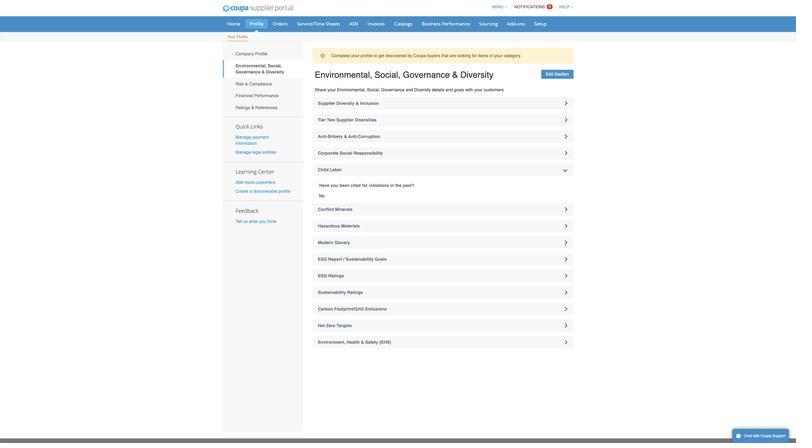 Task type: vqa. For each thing, say whether or not it's contained in the screenshot.
the Tell us what you think
yes



Task type: describe. For each thing, give the bounding box(es) containing it.
the
[[396, 183, 402, 188]]

financial
[[236, 93, 253, 98]]

center
[[258, 168, 275, 176]]

tier
[[318, 118, 326, 123]]

anti-bribery & anti-corruption button
[[313, 131, 574, 143]]

add more customers link
[[236, 180, 276, 185]]

esg for esg ratings
[[318, 274, 327, 279]]

hazardous materials heading
[[313, 220, 574, 232]]

conflict minerals heading
[[313, 204, 574, 216]]

what
[[249, 219, 258, 224]]

goals
[[454, 87, 465, 92]]

esg report / sustainability goals button
[[313, 253, 574, 266]]

ratings & references link
[[223, 102, 304, 114]]

conflict minerals button
[[313, 204, 574, 216]]

0 horizontal spatial in
[[390, 183, 394, 188]]

your profile
[[227, 34, 248, 39]]

2 and from the left
[[446, 87, 453, 92]]

compliance
[[249, 81, 272, 86]]

diversity left details
[[414, 87, 431, 92]]

corporate
[[318, 151, 339, 156]]

buyers
[[428, 53, 441, 58]]

to
[[374, 53, 377, 58]]

diversity inside environmental, social, governance & diversity
[[266, 70, 284, 75]]

net zero targets heading
[[313, 320, 574, 332]]

sheets
[[326, 21, 340, 27]]

ons
[[518, 21, 525, 27]]

& inside dropdown button
[[356, 101, 359, 106]]

edit section
[[546, 72, 569, 77]]

edit
[[546, 72, 554, 77]]

modern slavery heading
[[313, 237, 574, 249]]

& inside environmental, social, governance & diversity
[[262, 70, 265, 75]]

& inside 'link'
[[252, 105, 254, 110]]

coupa inside button
[[761, 435, 772, 439]]

looking
[[458, 53, 471, 58]]

risk & compliance
[[236, 81, 272, 86]]

by
[[408, 53, 412, 58]]

complete
[[332, 53, 350, 58]]

esg ratings heading
[[313, 270, 574, 282]]

modern slavery button
[[313, 237, 574, 249]]

modern slavery
[[318, 241, 350, 245]]

service/time sheets link
[[293, 19, 344, 28]]

sustainability inside sustainability ratings dropdown button
[[318, 290, 346, 295]]

invoices link
[[364, 19, 389, 28]]

help
[[560, 5, 570, 9]]

financial performance
[[236, 93, 279, 98]]

tell us what you think
[[236, 219, 277, 224]]

profile for your profile
[[237, 34, 248, 39]]

child labor
[[318, 168, 342, 172]]

environment,
[[318, 340, 346, 345]]

governance inside environmental, social, governance & diversity
[[236, 70, 261, 75]]

for inside "alert"
[[472, 53, 477, 58]]

diversities
[[355, 118, 377, 123]]

0 vertical spatial supplier
[[318, 101, 335, 106]]

esg report / sustainability goals
[[318, 257, 387, 262]]

social
[[340, 151, 353, 156]]

setup link
[[531, 19, 551, 28]]

help link
[[557, 5, 574, 9]]

a
[[250, 189, 252, 194]]

2 vertical spatial social,
[[367, 87, 380, 92]]

risk & compliance link
[[223, 78, 304, 90]]

1 vertical spatial environmental,
[[315, 70, 373, 80]]

labor
[[330, 168, 342, 172]]

tell us what you think button
[[236, 219, 277, 225]]

& right risk
[[245, 81, 248, 86]]

social, inside environmental, social, governance & diversity
[[268, 63, 282, 68]]

environment, health & safety (ehs) button
[[313, 337, 574, 349]]

your right share
[[328, 87, 336, 92]]

health
[[347, 340, 360, 345]]

home link
[[223, 19, 245, 28]]

sustainability inside esg report / sustainability goals dropdown button
[[346, 257, 374, 262]]

been
[[340, 183, 350, 188]]

section
[[555, 72, 569, 77]]

carbon footprint/ghg emissions
[[318, 307, 387, 312]]

profile for company profile
[[255, 52, 268, 56]]

diversity inside dropdown button
[[337, 101, 355, 106]]

(ehs)
[[380, 340, 391, 345]]

ratings & references
[[236, 105, 278, 110]]

company
[[236, 52, 254, 56]]

violations
[[369, 183, 389, 188]]

1 vertical spatial for
[[362, 183, 368, 188]]

1 and from the left
[[406, 87, 413, 92]]

references
[[256, 105, 278, 110]]

tier two supplier diversities button
[[313, 114, 574, 126]]

business performance link
[[418, 19, 474, 28]]

coupa inside "alert"
[[414, 53, 426, 58]]

diversity down items
[[461, 70, 494, 80]]

that
[[442, 53, 449, 58]]

0 horizontal spatial environmental, social, governance & diversity
[[236, 63, 284, 75]]

ratings inside 'ratings & references' 'link'
[[236, 105, 250, 110]]

goals
[[375, 257, 387, 262]]

discovered
[[386, 53, 407, 58]]

discoverable
[[253, 189, 278, 194]]

add
[[236, 180, 243, 185]]

home
[[227, 21, 241, 27]]

& inside "dropdown button"
[[344, 134, 347, 139]]

more
[[245, 180, 254, 185]]

anti-bribery & anti-corruption heading
[[313, 131, 574, 143]]

modern
[[318, 241, 334, 245]]

invoices
[[368, 21, 385, 27]]

no
[[319, 194, 325, 199]]

financial performance link
[[223, 90, 304, 102]]

corruption
[[358, 134, 380, 139]]

us
[[243, 219, 248, 224]]

sustainability ratings heading
[[313, 287, 574, 299]]

company profile
[[236, 52, 268, 56]]

esg for esg report / sustainability goals
[[318, 257, 327, 262]]

information
[[236, 141, 257, 146]]

& up goals
[[453, 70, 458, 80]]

add-ons link
[[503, 19, 529, 28]]

complete your profile to get discovered by coupa buyers that are looking for items in your category. alert
[[313, 48, 574, 64]]

cited
[[351, 183, 361, 188]]

brad link
[[490, 5, 508, 9]]



Task type: locate. For each thing, give the bounding box(es) containing it.
and left details
[[406, 87, 413, 92]]

profile down "coupa supplier portal" image
[[250, 21, 264, 27]]

with right chat
[[754, 435, 760, 439]]

your right complete
[[351, 53, 360, 58]]

0 vertical spatial with
[[466, 87, 473, 92]]

& inside dropdown button
[[361, 340, 364, 345]]

your left category.
[[495, 53, 503, 58]]

emissions
[[366, 307, 387, 312]]

1 anti- from the left
[[318, 134, 328, 139]]

/
[[343, 257, 345, 262]]

coupa supplier portal image
[[218, 1, 298, 16]]

1 esg from the top
[[318, 257, 327, 262]]

environmental, social, governance & diversity link
[[223, 60, 304, 78]]

1 vertical spatial manage
[[236, 150, 251, 155]]

1 horizontal spatial environmental, social, governance & diversity
[[315, 70, 494, 80]]

1 horizontal spatial in
[[490, 53, 493, 58]]

performance right business
[[442, 21, 470, 27]]

0
[[549, 4, 551, 9]]

items
[[479, 53, 489, 58]]

profile
[[361, 53, 373, 58], [279, 189, 291, 194]]

add more customers
[[236, 180, 276, 185]]

coupa left support
[[761, 435, 772, 439]]

create
[[236, 189, 249, 194]]

catalogs
[[394, 21, 413, 27]]

supplier diversity & inclusion button
[[313, 97, 574, 110]]

environmental, social, governance & diversity up compliance
[[236, 63, 284, 75]]

safety
[[366, 340, 378, 345]]

conflict minerals
[[318, 207, 353, 212]]

profile right your
[[237, 34, 248, 39]]

performance up references
[[254, 93, 279, 98]]

1 horizontal spatial anti-
[[348, 134, 358, 139]]

environmental, down company profile
[[236, 63, 267, 68]]

business
[[422, 21, 441, 27]]

manage legal entities
[[236, 150, 276, 155]]

0 horizontal spatial coupa
[[414, 53, 426, 58]]

profile inside "alert"
[[361, 53, 373, 58]]

customers
[[484, 87, 504, 92], [256, 180, 276, 185]]

0 vertical spatial in
[[490, 53, 493, 58]]

service/time
[[297, 21, 325, 27]]

ratings down financial
[[236, 105, 250, 110]]

1 vertical spatial social,
[[375, 70, 401, 80]]

anti- down tier
[[318, 134, 328, 139]]

1 vertical spatial customers
[[256, 180, 276, 185]]

corporate social responsibility
[[318, 151, 383, 156]]

manage for manage payment information
[[236, 135, 251, 140]]

chat
[[745, 435, 752, 439]]

0 vertical spatial customers
[[484, 87, 504, 92]]

1 vertical spatial performance
[[254, 93, 279, 98]]

your
[[351, 53, 360, 58], [495, 53, 503, 58], [328, 87, 336, 92], [475, 87, 483, 92]]

and
[[406, 87, 413, 92], [446, 87, 453, 92]]

diversity up risk & compliance link
[[266, 70, 284, 75]]

with right goals
[[466, 87, 473, 92]]

environmental, social, governance & diversity up share your environmental, social, governance and diversity details and goals with your customers at top
[[315, 70, 494, 80]]

performance inside the business performance 'link'
[[442, 21, 470, 27]]

coupa
[[414, 53, 426, 58], [761, 435, 772, 439]]

hazardous materials button
[[313, 220, 574, 232]]

1 horizontal spatial supplier
[[337, 118, 354, 123]]

1 horizontal spatial customers
[[484, 87, 504, 92]]

1 vertical spatial ratings
[[328, 274, 344, 279]]

in left the
[[390, 183, 394, 188]]

learning
[[236, 168, 257, 176]]

0 vertical spatial for
[[472, 53, 477, 58]]

esg left report
[[318, 257, 327, 262]]

2 manage from the top
[[236, 150, 251, 155]]

for
[[472, 53, 477, 58], [362, 183, 368, 188]]

0 vertical spatial environmental,
[[236, 63, 267, 68]]

0 vertical spatial profile
[[250, 21, 264, 27]]

hazardous materials
[[318, 224, 360, 229]]

profile right discoverable
[[279, 189, 291, 194]]

2 vertical spatial profile
[[255, 52, 268, 56]]

esg report / sustainability goals heading
[[313, 253, 574, 266]]

1 horizontal spatial with
[[754, 435, 760, 439]]

coupa right by
[[414, 53, 426, 58]]

with inside button
[[754, 435, 760, 439]]

environment, health & safety (ehs)
[[318, 340, 391, 345]]

social, up the inclusion
[[367, 87, 380, 92]]

manage for manage legal entities
[[236, 150, 251, 155]]

notifications 0
[[515, 4, 551, 9]]

details
[[432, 87, 445, 92]]

1 vertical spatial you
[[259, 219, 266, 224]]

0 horizontal spatial performance
[[254, 93, 279, 98]]

supplier down share
[[318, 101, 335, 106]]

0 vertical spatial coupa
[[414, 53, 426, 58]]

sustainability right /
[[346, 257, 374, 262]]

1 horizontal spatial performance
[[442, 21, 470, 27]]

supplier diversity & inclusion heading
[[313, 97, 574, 110]]

0 vertical spatial ratings
[[236, 105, 250, 110]]

& up risk & compliance link
[[262, 70, 265, 75]]

anti- up corporate social responsibility
[[348, 134, 358, 139]]

esg up sustainability ratings
[[318, 274, 327, 279]]

governance
[[236, 70, 261, 75], [403, 70, 450, 80], [381, 87, 405, 92]]

performance inside financial performance link
[[254, 93, 279, 98]]

your right goals
[[475, 87, 483, 92]]

environmental, inside environmental, social, governance & diversity
[[236, 63, 267, 68]]

your profile link
[[227, 33, 248, 41]]

create a discoverable profile
[[236, 189, 291, 194]]

in inside "alert"
[[490, 53, 493, 58]]

0 vertical spatial performance
[[442, 21, 470, 27]]

setup
[[535, 21, 547, 27]]

1 horizontal spatial ratings
[[328, 274, 344, 279]]

orders
[[273, 21, 288, 27]]

performance
[[442, 21, 470, 27], [254, 93, 279, 98]]

payment
[[253, 135, 269, 140]]

1 manage from the top
[[236, 135, 251, 140]]

sustainability down esg ratings
[[318, 290, 346, 295]]

ratings down report
[[328, 274, 344, 279]]

tier two supplier diversities
[[318, 118, 377, 123]]

tier two supplier diversities heading
[[313, 114, 574, 126]]

create a discoverable profile link
[[236, 189, 291, 194]]

1 horizontal spatial profile
[[361, 53, 373, 58]]

risk
[[236, 81, 244, 86]]

2 anti- from the left
[[348, 134, 358, 139]]

environmental, up supplier diversity & inclusion
[[337, 87, 366, 92]]

catalogs link
[[390, 19, 417, 28]]

business performance
[[422, 21, 470, 27]]

child labor heading
[[313, 164, 574, 176]]

1 vertical spatial with
[[754, 435, 760, 439]]

targets
[[337, 324, 352, 329]]

2 vertical spatial environmental,
[[337, 87, 366, 92]]

& down financial performance
[[252, 105, 254, 110]]

ratings inside esg ratings dropdown button
[[328, 274, 344, 279]]

0 horizontal spatial anti-
[[318, 134, 328, 139]]

2 esg from the top
[[318, 274, 327, 279]]

ratings for esg
[[328, 274, 344, 279]]

0 horizontal spatial supplier
[[318, 101, 335, 106]]

supplier
[[318, 101, 335, 106], [337, 118, 354, 123]]

manage inside manage payment information
[[236, 135, 251, 140]]

2 vertical spatial ratings
[[347, 290, 363, 295]]

&
[[262, 70, 265, 75], [453, 70, 458, 80], [245, 81, 248, 86], [356, 101, 359, 106], [252, 105, 254, 110], [344, 134, 347, 139], [361, 340, 364, 345]]

in right items
[[490, 53, 493, 58]]

sustainability ratings button
[[313, 287, 574, 299]]

ratings up carbon footprint/ghg emissions
[[347, 290, 363, 295]]

notifications
[[515, 5, 545, 9]]

manage down information
[[236, 150, 251, 155]]

brad
[[493, 5, 504, 9]]

ratings for sustainability
[[347, 290, 363, 295]]

get
[[379, 53, 385, 58]]

1 horizontal spatial and
[[446, 87, 453, 92]]

think
[[268, 219, 277, 224]]

1 vertical spatial profile
[[237, 34, 248, 39]]

0 horizontal spatial you
[[259, 219, 266, 224]]

performance for financial performance
[[254, 93, 279, 98]]

& left safety at left bottom
[[361, 340, 364, 345]]

minerals
[[335, 207, 353, 212]]

social, down 'get'
[[375, 70, 401, 80]]

0 vertical spatial sustainability
[[346, 257, 374, 262]]

corporate social responsibility heading
[[313, 147, 574, 160]]

category.
[[504, 53, 522, 58]]

share
[[315, 87, 327, 92]]

social, down company profile link
[[268, 63, 282, 68]]

environment, health & safety (ehs) heading
[[313, 337, 574, 349]]

net zero targets button
[[313, 320, 574, 332]]

0 vertical spatial profile
[[361, 53, 373, 58]]

0 horizontal spatial with
[[466, 87, 473, 92]]

for right cited
[[362, 183, 368, 188]]

navigation containing notifications 0
[[490, 1, 574, 13]]

1 vertical spatial in
[[390, 183, 394, 188]]

1 horizontal spatial for
[[472, 53, 477, 58]]

0 vertical spatial manage
[[236, 135, 251, 140]]

two
[[327, 118, 335, 123]]

0 horizontal spatial ratings
[[236, 105, 250, 110]]

manage up information
[[236, 135, 251, 140]]

net
[[318, 324, 325, 329]]

1 vertical spatial supplier
[[337, 118, 354, 123]]

profile left 'to'
[[361, 53, 373, 58]]

1 vertical spatial coupa
[[761, 435, 772, 439]]

conflict
[[318, 207, 334, 212]]

0 vertical spatial esg
[[318, 257, 327, 262]]

performance for business performance
[[442, 21, 470, 27]]

with
[[466, 87, 473, 92], [754, 435, 760, 439]]

0 horizontal spatial customers
[[256, 180, 276, 185]]

0 vertical spatial social,
[[268, 63, 282, 68]]

& right bribery
[[344, 134, 347, 139]]

you left the been
[[331, 183, 339, 188]]

your
[[227, 34, 236, 39]]

diversity up tier two supplier diversities
[[337, 101, 355, 106]]

environmental, down complete
[[315, 70, 373, 80]]

1 vertical spatial esg
[[318, 274, 327, 279]]

quick links
[[236, 123, 263, 130]]

chat with coupa support button
[[733, 430, 790, 444]]

materials
[[341, 224, 360, 229]]

and left goals
[[446, 87, 453, 92]]

1 horizontal spatial you
[[331, 183, 339, 188]]

0 vertical spatial you
[[331, 183, 339, 188]]

& left the inclusion
[[356, 101, 359, 106]]

zero
[[326, 324, 336, 329]]

1 vertical spatial sustainability
[[318, 290, 346, 295]]

profile up environmental, social, governance & diversity link
[[255, 52, 268, 56]]

you inside button
[[259, 219, 266, 224]]

chat with coupa support
[[745, 435, 786, 439]]

for left items
[[472, 53, 477, 58]]

you left think
[[259, 219, 266, 224]]

navigation
[[490, 1, 574, 13]]

child
[[318, 168, 329, 172]]

are
[[450, 53, 456, 58]]

anti-
[[318, 134, 328, 139], [348, 134, 358, 139]]

0 horizontal spatial profile
[[279, 189, 291, 194]]

1 horizontal spatial coupa
[[761, 435, 772, 439]]

sustainability
[[346, 257, 374, 262], [318, 290, 346, 295]]

1 vertical spatial profile
[[279, 189, 291, 194]]

sustainability ratings
[[318, 290, 363, 295]]

supplier right two
[[337, 118, 354, 123]]

manage
[[236, 135, 251, 140], [236, 150, 251, 155]]

carbon footprint/ghg emissions heading
[[313, 303, 574, 316]]

0 horizontal spatial for
[[362, 183, 368, 188]]

responsibility
[[354, 151, 383, 156]]

asn link
[[346, 19, 363, 28]]

inclusion
[[360, 101, 379, 106]]

ratings inside sustainability ratings dropdown button
[[347, 290, 363, 295]]

0 horizontal spatial and
[[406, 87, 413, 92]]

2 horizontal spatial ratings
[[347, 290, 363, 295]]



